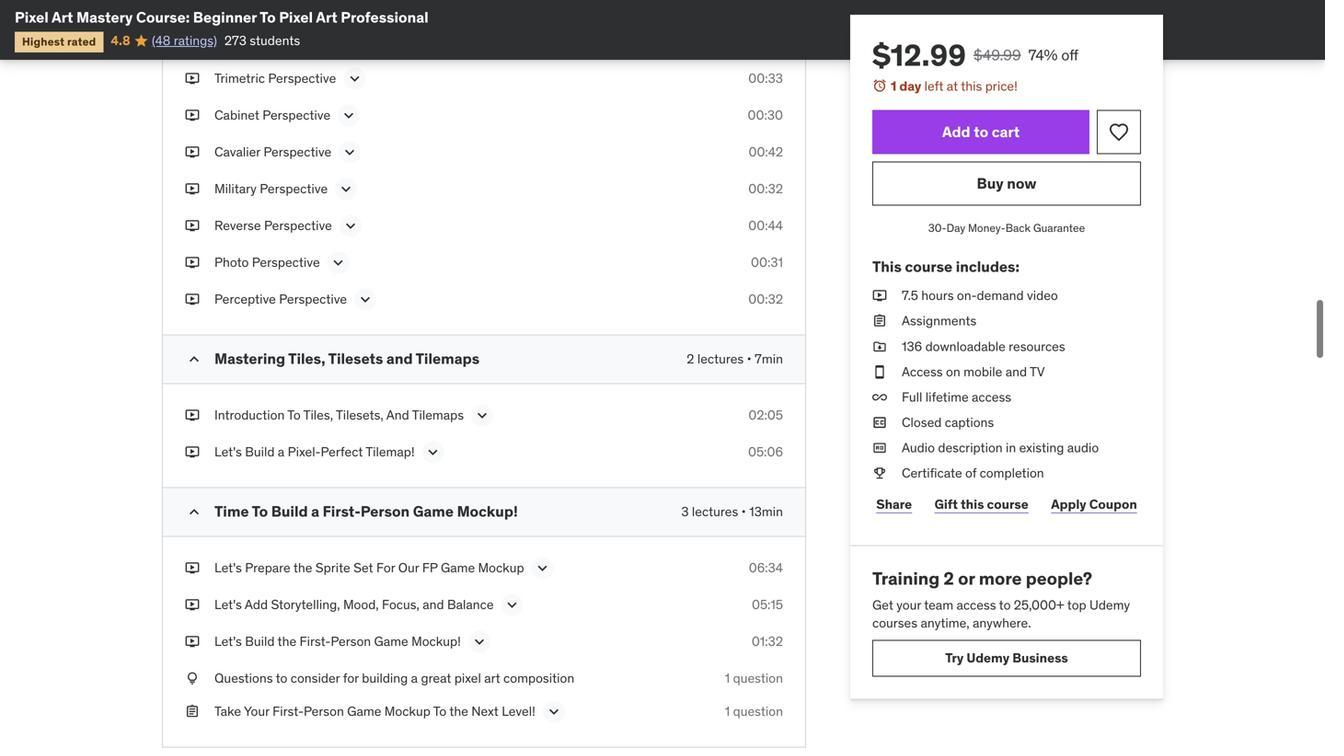 Task type: describe. For each thing, give the bounding box(es) containing it.
audio
[[902, 440, 935, 456]]

00:33
[[749, 70, 783, 87]]

show lecture description image for let's prepare the sprite set for our fp game mockup
[[534, 559, 552, 578]]

training 2 or more people? get your team access to 25,000+ top udemy courses anytime, anywhere.
[[873, 567, 1130, 632]]

access on mobile and tv
[[902, 363, 1045, 380]]

and for tilemaps
[[387, 349, 413, 368]]

wishlist image
[[1108, 121, 1130, 143]]

2 vertical spatial first-
[[273, 703, 304, 720]]

in
[[1006, 440, 1016, 456]]

136
[[902, 338, 923, 355]]

pixel art mastery course: beginner to pixel art professional
[[15, 8, 429, 27]]

• for time to build a first-person game mockup!
[[742, 504, 746, 520]]

level!
[[502, 703, 536, 720]]

game right fp
[[441, 560, 475, 576]]

1 vertical spatial 1
[[725, 670, 730, 687]]

udemy inside training 2 or more people? get your team access to 25,000+ top udemy courses anytime, anywhere.
[[1090, 597, 1130, 614]]

certificate
[[902, 465, 963, 482]]

2 inside training 2 or more people? get your team access to 25,000+ top udemy courses anytime, anywhere.
[[944, 567, 954, 589]]

tilesets,
[[336, 407, 384, 424]]

2 vertical spatial 1
[[725, 703, 730, 720]]

xsmall image left full
[[873, 388, 887, 406]]

xsmall image left introduction
[[185, 407, 200, 425]]

or
[[958, 567, 975, 589]]

gift this course
[[935, 496, 1029, 513]]

buy now button
[[873, 162, 1141, 206]]

1 horizontal spatial course
[[987, 496, 1029, 513]]

show lecture description image for reverse perspective
[[341, 217, 360, 235]]

anywhere.
[[973, 615, 1031, 632]]

(48 ratings)
[[152, 32, 217, 49]]

let's build a pixel-perfect tilemap!
[[214, 444, 415, 460]]

perfect
[[321, 444, 363, 460]]

share
[[877, 496, 912, 513]]

downloadable
[[926, 338, 1006, 355]]

add to cart
[[942, 122, 1020, 141]]

building
[[362, 670, 408, 687]]

xsmall image down ratings) at the top of the page
[[185, 70, 200, 88]]

(48
[[152, 32, 171, 49]]

build for the
[[245, 633, 275, 650]]

1 1 question from the top
[[725, 670, 783, 687]]

1 question from the top
[[733, 670, 783, 687]]

business
[[1013, 650, 1068, 666]]

course:
[[136, 8, 190, 27]]

udemy inside try udemy business link
[[967, 650, 1010, 666]]

show lecture description image for photo perspective
[[329, 254, 348, 272]]

time
[[214, 502, 249, 521]]

introduction
[[214, 407, 285, 424]]

show lecture description image for cavalier perspective
[[341, 143, 359, 162]]

top
[[1068, 597, 1087, 614]]

beginner
[[193, 8, 257, 27]]

art
[[484, 670, 500, 687]]

perspective for reverse perspective
[[264, 217, 332, 234]]

perspective for military perspective
[[260, 181, 328, 197]]

1 vertical spatial first-
[[300, 633, 331, 650]]

cabinet perspective
[[214, 107, 331, 124]]

fp
[[422, 560, 438, 576]]

your
[[244, 703, 270, 720]]

buy now
[[977, 174, 1037, 193]]

$12.99 $49.99 74% off
[[873, 37, 1079, 74]]

1 horizontal spatial mockup
[[478, 560, 524, 576]]

2 pixel from the left
[[279, 8, 313, 27]]

7min
[[755, 351, 783, 367]]

try udemy business
[[946, 650, 1068, 666]]

1 vertical spatial build
[[271, 502, 308, 521]]

0 vertical spatial 1
[[891, 78, 897, 94]]

next
[[472, 703, 499, 720]]

to inside training 2 or more people? get your team access to 25,000+ top udemy courses anytime, anywhere.
[[999, 597, 1011, 614]]

136 downloadable resources
[[902, 338, 1066, 355]]

let's for let's build the first-person game mockup!
[[214, 633, 242, 650]]

existing
[[1020, 440, 1064, 456]]

apply coupon button
[[1048, 486, 1141, 523]]

take
[[214, 703, 241, 720]]

people?
[[1026, 567, 1093, 589]]

show lecture description image for military perspective
[[337, 180, 355, 199]]

perspective for cabinet perspective
[[263, 107, 331, 124]]

lectures for mastering tiles, tilesets and tilemaps
[[698, 351, 744, 367]]

1 pixel from the left
[[15, 8, 49, 27]]

1 vertical spatial mockup
[[385, 703, 431, 720]]

tilemap!
[[366, 444, 415, 460]]

small image for time to build a first-person game mockup!
[[185, 503, 203, 522]]

05:06
[[748, 444, 783, 460]]

perceptive
[[214, 291, 276, 308]]

13min
[[749, 504, 783, 520]]

perspective for cavalier perspective
[[264, 144, 332, 160]]

demand
[[977, 287, 1024, 304]]

let's add storytelling, mood, focus, and balance
[[214, 597, 494, 613]]

00:30
[[748, 107, 783, 124]]

small image for mastering tiles, tilesets and tilemaps
[[185, 350, 203, 369]]

1 vertical spatial tiles,
[[303, 407, 333, 424]]

02:05
[[749, 407, 783, 424]]

video
[[1027, 287, 1058, 304]]

0 vertical spatial course
[[905, 257, 953, 276]]

2 lectures • 7min
[[687, 351, 783, 367]]

4.8
[[111, 32, 130, 49]]

show lecture description image for let's build a pixel-perfect tilemap!
[[424, 443, 442, 462]]

mastering
[[214, 349, 285, 368]]

left
[[925, 78, 944, 94]]

3 lectures • 13min
[[681, 504, 783, 520]]

06:34
[[749, 560, 783, 576]]

resources
[[1009, 338, 1066, 355]]

xsmall image left perceptive
[[185, 291, 200, 309]]

1 vertical spatial person
[[331, 633, 371, 650]]

set
[[354, 560, 373, 576]]

0 horizontal spatial 2
[[687, 351, 694, 367]]

7.5 hours on-demand video
[[902, 287, 1058, 304]]

to for questions to consider for building a great pixel art composition
[[276, 670, 288, 687]]

back
[[1006, 221, 1031, 235]]

00:44
[[749, 217, 783, 234]]

30-day money-back guarantee
[[929, 221, 1085, 235]]

let's for let's add storytelling, mood, focus, and balance
[[214, 597, 242, 613]]

1 horizontal spatial and
[[423, 597, 444, 613]]

00:31
[[751, 254, 783, 271]]

now
[[1007, 174, 1037, 193]]

to up pixel-
[[287, 407, 301, 424]]

full
[[902, 389, 923, 405]]

xsmall image up ratings) at the top of the page
[[185, 0, 200, 14]]

2 1 question from the top
[[725, 703, 783, 720]]

and
[[386, 407, 409, 424]]

show lecture description image for introduction to tiles, tilesets, and tilemaps
[[473, 407, 492, 425]]

2 art from the left
[[316, 8, 338, 27]]

to down great on the bottom of the page
[[433, 703, 447, 720]]

0 vertical spatial tiles,
[[288, 349, 325, 368]]

military
[[214, 181, 257, 197]]

hours
[[922, 287, 954, 304]]

show lecture description image for let's build the first-person game mockup!
[[470, 633, 489, 651]]

xsmall image up share
[[873, 465, 887, 483]]

let's for let's prepare the sprite set for our fp game mockup
[[214, 560, 242, 576]]

your
[[897, 597, 921, 614]]

show lecture description image for perceptive perspective
[[356, 291, 375, 309]]



Task type: vqa. For each thing, say whether or not it's contained in the screenshot.
Audio Description In Existing Audio
yes



Task type: locate. For each thing, give the bounding box(es) containing it.
2 horizontal spatial and
[[1006, 363, 1027, 380]]

sprite
[[316, 560, 350, 576]]

1 vertical spatial add
[[245, 597, 268, 613]]

0 horizontal spatial to
[[276, 670, 288, 687]]

1 horizontal spatial 2
[[944, 567, 954, 589]]

show lecture description image for take your first-person game mockup to the next level!
[[545, 703, 563, 721]]

access down mobile
[[972, 389, 1012, 405]]

the
[[293, 560, 312, 576], [278, 633, 297, 650], [449, 703, 468, 720]]

2 left or
[[944, 567, 954, 589]]

0 vertical spatial 00:32
[[749, 181, 783, 197]]

tiles, left tilesets
[[288, 349, 325, 368]]

build up questions
[[245, 633, 275, 650]]

let's for let's build a pixel-perfect tilemap!
[[214, 444, 242, 460]]

mastering tiles, tilesets and tilemaps
[[214, 349, 480, 368]]

pixel
[[15, 8, 49, 27], [279, 8, 313, 27]]

1 vertical spatial 2
[[944, 567, 954, 589]]

1 vertical spatial the
[[278, 633, 297, 650]]

and right focus,
[[423, 597, 444, 613]]

reverse
[[214, 217, 261, 234]]

assignments
[[902, 313, 977, 329]]

0 vertical spatial a
[[278, 444, 285, 460]]

take your first-person game mockup to the next level!
[[214, 703, 536, 720]]

1 horizontal spatial udemy
[[1090, 597, 1130, 614]]

captions
[[945, 414, 994, 431]]

alarm image
[[873, 78, 887, 93]]

0 horizontal spatial art
[[52, 8, 73, 27]]

art up highest rated
[[52, 8, 73, 27]]

ratings)
[[174, 32, 217, 49]]

professional
[[341, 8, 429, 27]]

includes:
[[956, 257, 1020, 276]]

audio
[[1068, 440, 1099, 456]]

perspective down the trimetric perspective
[[263, 107, 331, 124]]

show lecture description image
[[345, 70, 364, 88], [340, 106, 358, 125], [329, 254, 348, 272], [356, 291, 375, 309], [473, 407, 492, 425], [503, 596, 521, 615], [545, 703, 563, 721]]

balance
[[447, 597, 494, 613]]

2
[[687, 351, 694, 367], [944, 567, 954, 589]]

perspective up "reverse perspective"
[[260, 181, 328, 197]]

0 vertical spatial the
[[293, 560, 312, 576]]

introduction to tiles, tilesets, and tilemaps
[[214, 407, 464, 424]]

0 vertical spatial udemy
[[1090, 597, 1130, 614]]

0 horizontal spatial course
[[905, 257, 953, 276]]

this inside gift this course link
[[961, 496, 984, 513]]

art up isometric perspective
[[316, 8, 338, 27]]

00:32 for military perspective
[[749, 181, 783, 197]]

cavalier perspective
[[214, 144, 332, 160]]

perspective for perceptive perspective
[[279, 291, 347, 308]]

udemy right top on the bottom right of the page
[[1090, 597, 1130, 614]]

build for a
[[245, 444, 275, 460]]

2 vertical spatial person
[[304, 703, 344, 720]]

2 question from the top
[[733, 703, 783, 720]]

to
[[260, 8, 276, 27], [287, 407, 301, 424], [252, 502, 268, 521], [433, 703, 447, 720]]

the for build
[[278, 633, 297, 650]]

to left consider
[[276, 670, 288, 687]]

add down 1 day left at this price! on the top right of page
[[942, 122, 971, 141]]

build down introduction
[[245, 444, 275, 460]]

highest
[[22, 34, 65, 49]]

0 horizontal spatial and
[[387, 349, 413, 368]]

isometric perspective
[[214, 33, 339, 50]]

this course includes:
[[873, 257, 1020, 276]]

00:32 up 00:44
[[749, 181, 783, 197]]

students
[[250, 32, 300, 49]]

to right time
[[252, 502, 268, 521]]

gift
[[935, 496, 958, 513]]

cavalier
[[214, 144, 260, 160]]

access inside training 2 or more people? get your team access to 25,000+ top udemy courses anytime, anywhere.
[[957, 597, 996, 614]]

trimetric perspective
[[214, 70, 336, 87]]

mood,
[[343, 597, 379, 613]]

small image
[[185, 350, 203, 369], [185, 503, 203, 522]]

game down for
[[347, 703, 381, 720]]

access
[[972, 389, 1012, 405], [957, 597, 996, 614]]

1 vertical spatial course
[[987, 496, 1029, 513]]

0 vertical spatial add
[[942, 122, 971, 141]]

closed
[[902, 414, 942, 431]]

74%
[[1029, 46, 1058, 64]]

xsmall image
[[185, 0, 200, 14], [185, 70, 200, 88], [185, 180, 200, 198], [185, 291, 200, 309], [873, 312, 887, 330], [873, 338, 887, 356], [873, 388, 887, 406], [185, 407, 200, 425], [873, 465, 887, 483], [185, 559, 200, 577], [185, 670, 200, 688]]

xsmall image left military
[[185, 180, 200, 198]]

0 vertical spatial 1 question
[[725, 670, 783, 687]]

1 horizontal spatial •
[[747, 351, 752, 367]]

perspective for photo perspective
[[252, 254, 320, 271]]

xsmall image down this
[[873, 312, 887, 330]]

3
[[681, 504, 689, 520]]

0 vertical spatial •
[[747, 351, 752, 367]]

1 vertical spatial mockup!
[[412, 633, 461, 650]]

0 vertical spatial tilemaps
[[416, 349, 480, 368]]

to up anywhere.
[[999, 597, 1011, 614]]

a
[[278, 444, 285, 460], [311, 502, 319, 521], [411, 670, 418, 687]]

of
[[966, 465, 977, 482]]

to for add to cart
[[974, 122, 989, 141]]

the left sprite
[[293, 560, 312, 576]]

first- right your at the left bottom of the page
[[273, 703, 304, 720]]

great
[[421, 670, 451, 687]]

perspective
[[271, 33, 339, 50], [268, 70, 336, 87], [263, 107, 331, 124], [264, 144, 332, 160], [260, 181, 328, 197], [264, 217, 332, 234], [252, 254, 320, 271], [279, 291, 347, 308]]

0 horizontal spatial •
[[742, 504, 746, 520]]

on
[[946, 363, 961, 380]]

1
[[891, 78, 897, 94], [725, 670, 730, 687], [725, 703, 730, 720]]

0 vertical spatial this
[[961, 78, 982, 94]]

the left next
[[449, 703, 468, 720]]

pixel-
[[288, 444, 321, 460]]

audio description in existing audio
[[902, 440, 1099, 456]]

add to cart button
[[873, 110, 1090, 154]]

1 horizontal spatial a
[[311, 502, 319, 521]]

perspective for isometric perspective
[[271, 33, 339, 50]]

mockup up balance
[[478, 560, 524, 576]]

game up fp
[[413, 502, 454, 521]]

team
[[924, 597, 954, 614]]

build right time
[[271, 502, 308, 521]]

3 let's from the top
[[214, 597, 242, 613]]

• left 7min
[[747, 351, 752, 367]]

course up hours
[[905, 257, 953, 276]]

for
[[343, 670, 359, 687]]

a left pixel-
[[278, 444, 285, 460]]

1 horizontal spatial to
[[974, 122, 989, 141]]

to
[[974, 122, 989, 141], [999, 597, 1011, 614], [276, 670, 288, 687]]

7.5
[[902, 287, 919, 304]]

1 vertical spatial a
[[311, 502, 319, 521]]

2 horizontal spatial a
[[411, 670, 418, 687]]

perspective for trimetric perspective
[[268, 70, 336, 87]]

to left cart
[[974, 122, 989, 141]]

25,000+
[[1014, 597, 1065, 614]]

lectures right 3
[[692, 504, 738, 520]]

the down the storytelling, at the bottom left of the page
[[278, 633, 297, 650]]

xsmall image left prepare
[[185, 559, 200, 577]]

this right at
[[961, 78, 982, 94]]

first- up consider
[[300, 633, 331, 650]]

on-
[[957, 287, 977, 304]]

perspective up perceptive perspective in the top left of the page
[[252, 254, 320, 271]]

2 this from the top
[[961, 496, 984, 513]]

tilemaps right tilesets
[[416, 349, 480, 368]]

udemy
[[1090, 597, 1130, 614], [967, 650, 1010, 666]]

mockup
[[478, 560, 524, 576], [385, 703, 431, 720]]

add down prepare
[[245, 597, 268, 613]]

• for mastering tiles, tilesets and tilemaps
[[747, 351, 752, 367]]

1 vertical spatial lectures
[[692, 504, 738, 520]]

trimetric
[[214, 70, 265, 87]]

0 vertical spatial access
[[972, 389, 1012, 405]]

share button
[[873, 486, 916, 523]]

small image left mastering
[[185, 350, 203, 369]]

perceptive perspective
[[214, 291, 347, 308]]

lectures left 7min
[[698, 351, 744, 367]]

get
[[873, 597, 894, 614]]

build
[[245, 444, 275, 460], [271, 502, 308, 521], [245, 633, 275, 650]]

1 small image from the top
[[185, 350, 203, 369]]

1 vertical spatial 00:32
[[749, 291, 783, 308]]

price!
[[986, 78, 1018, 94]]

00:32 down "00:31"
[[749, 291, 783, 308]]

and for tv
[[1006, 363, 1027, 380]]

4 let's from the top
[[214, 633, 242, 650]]

course down completion
[[987, 496, 1029, 513]]

show lecture description image right and
[[473, 407, 492, 425]]

person
[[361, 502, 410, 521], [331, 633, 371, 650], [304, 703, 344, 720]]

2 let's from the top
[[214, 560, 242, 576]]

1 horizontal spatial add
[[942, 122, 971, 141]]

1 this from the top
[[961, 78, 982, 94]]

2 vertical spatial the
[[449, 703, 468, 720]]

our
[[398, 560, 419, 576]]

1 vertical spatial access
[[957, 597, 996, 614]]

training
[[873, 567, 940, 589]]

show lecture description image for trimetric perspective
[[345, 70, 364, 88]]

2 00:32 from the top
[[749, 291, 783, 308]]

consider
[[291, 670, 340, 687]]

pixel up isometric perspective
[[279, 8, 313, 27]]

0 vertical spatial 2
[[687, 351, 694, 367]]

2 small image from the top
[[185, 503, 203, 522]]

show lecture description image right cabinet perspective
[[340, 106, 358, 125]]

to inside button
[[974, 122, 989, 141]]

a left great on the bottom of the page
[[411, 670, 418, 687]]

2 horizontal spatial to
[[999, 597, 1011, 614]]

perspective down photo perspective
[[279, 291, 347, 308]]

mockup down questions to consider for building a great pixel art composition
[[385, 703, 431, 720]]

show lecture description image for cabinet perspective
[[340, 106, 358, 125]]

273 students
[[224, 32, 300, 49]]

pixel
[[455, 670, 481, 687]]

to up 273 students on the top
[[260, 8, 276, 27]]

access down or
[[957, 597, 996, 614]]

0 vertical spatial to
[[974, 122, 989, 141]]

1 vertical spatial question
[[733, 703, 783, 720]]

05:15
[[752, 597, 783, 613]]

2 vertical spatial build
[[245, 633, 275, 650]]

money-
[[968, 221, 1006, 235]]

1 00:32 from the top
[[749, 181, 783, 197]]

composition
[[504, 670, 575, 687]]

add inside add to cart button
[[942, 122, 971, 141]]

show lecture description image
[[341, 143, 359, 162], [337, 180, 355, 199], [341, 217, 360, 235], [424, 443, 442, 462], [534, 559, 552, 578], [470, 633, 489, 651]]

show lecture description image right balance
[[503, 596, 521, 615]]

xsmall image left 136
[[873, 338, 887, 356]]

• left 13min
[[742, 504, 746, 520]]

0 horizontal spatial udemy
[[967, 650, 1010, 666]]

1 vertical spatial tilemaps
[[412, 407, 464, 424]]

tiles, up let's build a pixel-perfect tilemap!
[[303, 407, 333, 424]]

1 vertical spatial 1 question
[[725, 703, 783, 720]]

1 vertical spatial udemy
[[967, 650, 1010, 666]]

0 vertical spatial lectures
[[698, 351, 744, 367]]

1 let's from the top
[[214, 444, 242, 460]]

00:32 for perceptive perspective
[[749, 291, 783, 308]]

highest rated
[[22, 34, 96, 49]]

the for prepare
[[293, 560, 312, 576]]

cabinet
[[214, 107, 259, 124]]

xsmall image
[[185, 33, 200, 51], [185, 106, 200, 125], [185, 143, 200, 161], [185, 217, 200, 235], [185, 254, 200, 272], [873, 287, 887, 305], [873, 363, 887, 381], [873, 414, 887, 432], [873, 439, 887, 457], [185, 443, 200, 461], [185, 596, 200, 614], [185, 633, 200, 651], [185, 703, 200, 721]]

perspective down cabinet perspective
[[264, 144, 332, 160]]

0 vertical spatial build
[[245, 444, 275, 460]]

add
[[942, 122, 971, 141], [245, 597, 268, 613]]

coupon
[[1090, 496, 1137, 513]]

full lifetime access
[[902, 389, 1012, 405]]

0 horizontal spatial mockup
[[385, 703, 431, 720]]

show lecture description image down professional
[[345, 70, 364, 88]]

2 vertical spatial a
[[411, 670, 418, 687]]

questions
[[214, 670, 273, 687]]

tilemaps right and
[[412, 407, 464, 424]]

lectures for time to build a first-person game mockup!
[[692, 504, 738, 520]]

off
[[1062, 46, 1079, 64]]

0 horizontal spatial a
[[278, 444, 285, 460]]

perspective down isometric perspective
[[268, 70, 336, 87]]

2 left 7min
[[687, 351, 694, 367]]

perspective down military perspective
[[264, 217, 332, 234]]

show lecture description image for let's add storytelling, mood, focus, and balance
[[503, 596, 521, 615]]

military perspective
[[214, 181, 328, 197]]

xsmall image left questions
[[185, 670, 200, 688]]

first- up sprite
[[323, 502, 361, 521]]

0 vertical spatial mockup
[[478, 560, 524, 576]]

art
[[52, 8, 73, 27], [316, 8, 338, 27]]

day
[[900, 78, 922, 94]]

tv
[[1030, 363, 1045, 380]]

udemy right try
[[967, 650, 1010, 666]]

1 vertical spatial this
[[961, 496, 984, 513]]

0 vertical spatial mockup!
[[457, 502, 518, 521]]

apply
[[1051, 496, 1087, 513]]

and left the tv
[[1006, 363, 1027, 380]]

try
[[946, 650, 964, 666]]

0 vertical spatial small image
[[185, 350, 203, 369]]

and right tilesets
[[387, 349, 413, 368]]

0 vertical spatial person
[[361, 502, 410, 521]]

show lecture description image right level!
[[545, 703, 563, 721]]

1 vertical spatial small image
[[185, 503, 203, 522]]

certificate of completion
[[902, 465, 1044, 482]]

0 vertical spatial first-
[[323, 502, 361, 521]]

1 horizontal spatial pixel
[[279, 8, 313, 27]]

2 vertical spatial to
[[276, 670, 288, 687]]

1 horizontal spatial art
[[316, 8, 338, 27]]

00:42
[[749, 144, 783, 160]]

00:32
[[749, 181, 783, 197], [749, 291, 783, 308]]

show lecture description image up tilesets
[[356, 291, 375, 309]]

0 horizontal spatial pixel
[[15, 8, 49, 27]]

show lecture description image up perceptive perspective in the top left of the page
[[329, 254, 348, 272]]

273
[[224, 32, 247, 49]]

pixel up highest
[[15, 8, 49, 27]]

small image left time
[[185, 503, 203, 522]]

this right gift
[[961, 496, 984, 513]]

game up questions to consider for building a great pixel art composition
[[374, 633, 408, 650]]

0 horizontal spatial add
[[245, 597, 268, 613]]

tilemaps
[[416, 349, 480, 368], [412, 407, 464, 424]]

perspective up the trimetric perspective
[[271, 33, 339, 50]]

1 vertical spatial •
[[742, 504, 746, 520]]

1 art from the left
[[52, 8, 73, 27]]

1 vertical spatial to
[[999, 597, 1011, 614]]

anytime,
[[921, 615, 970, 632]]

a up sprite
[[311, 502, 319, 521]]

0 vertical spatial question
[[733, 670, 783, 687]]

rated
[[67, 34, 96, 49]]



